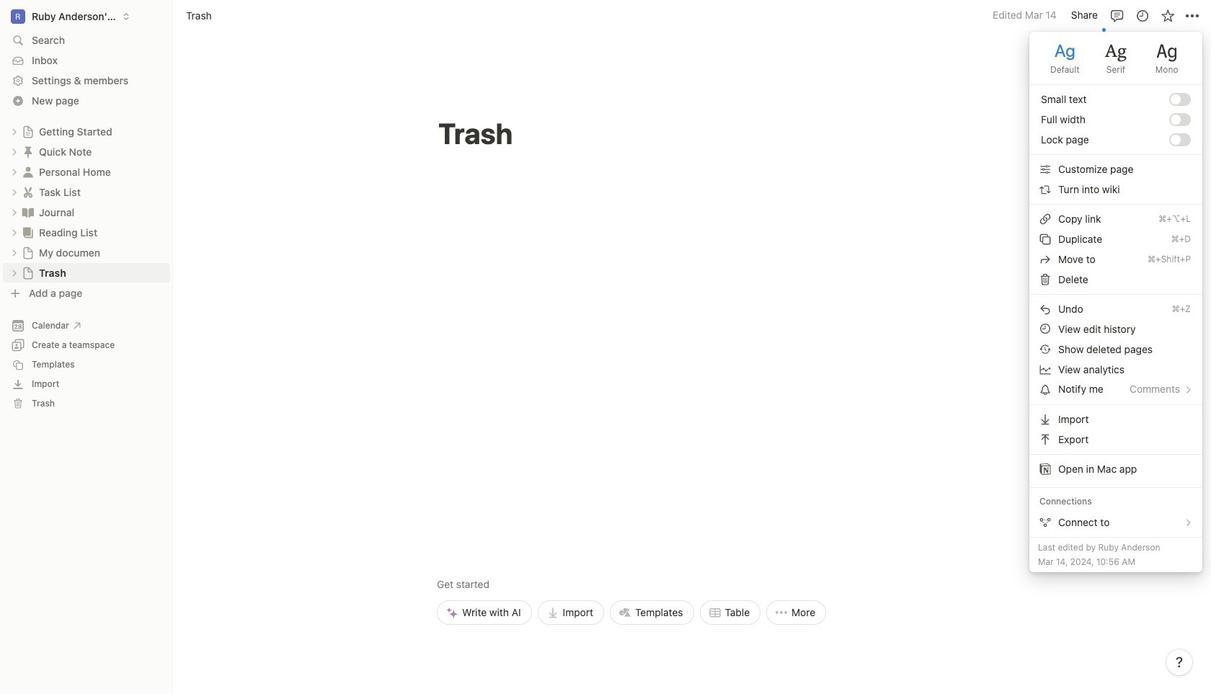 Task type: locate. For each thing, give the bounding box(es) containing it.
1 horizontal spatial menu
[[1030, 31, 1203, 537]]

menu
[[1030, 31, 1203, 537], [437, 477, 827, 625]]

favorite image
[[1161, 8, 1176, 23]]



Task type: vqa. For each thing, say whether or not it's contained in the screenshot.
Dismiss 'icon'
no



Task type: describe. For each thing, give the bounding box(es) containing it.
comments image
[[1111, 8, 1125, 23]]

0 horizontal spatial menu
[[437, 477, 827, 625]]

updates image
[[1136, 8, 1150, 23]]



